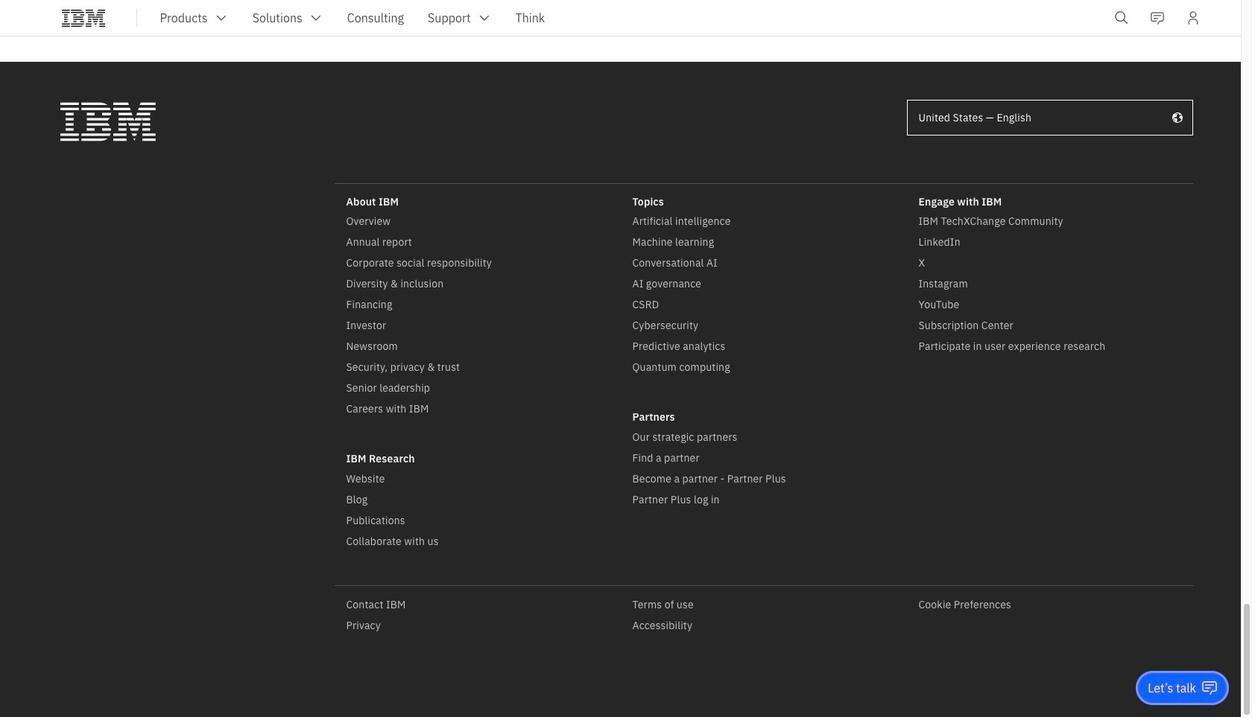 Task type: describe. For each thing, give the bounding box(es) containing it.
contact us region
[[1136, 672, 1229, 706]]



Task type: locate. For each thing, give the bounding box(es) containing it.
let's talk element
[[1148, 681, 1197, 697]]



